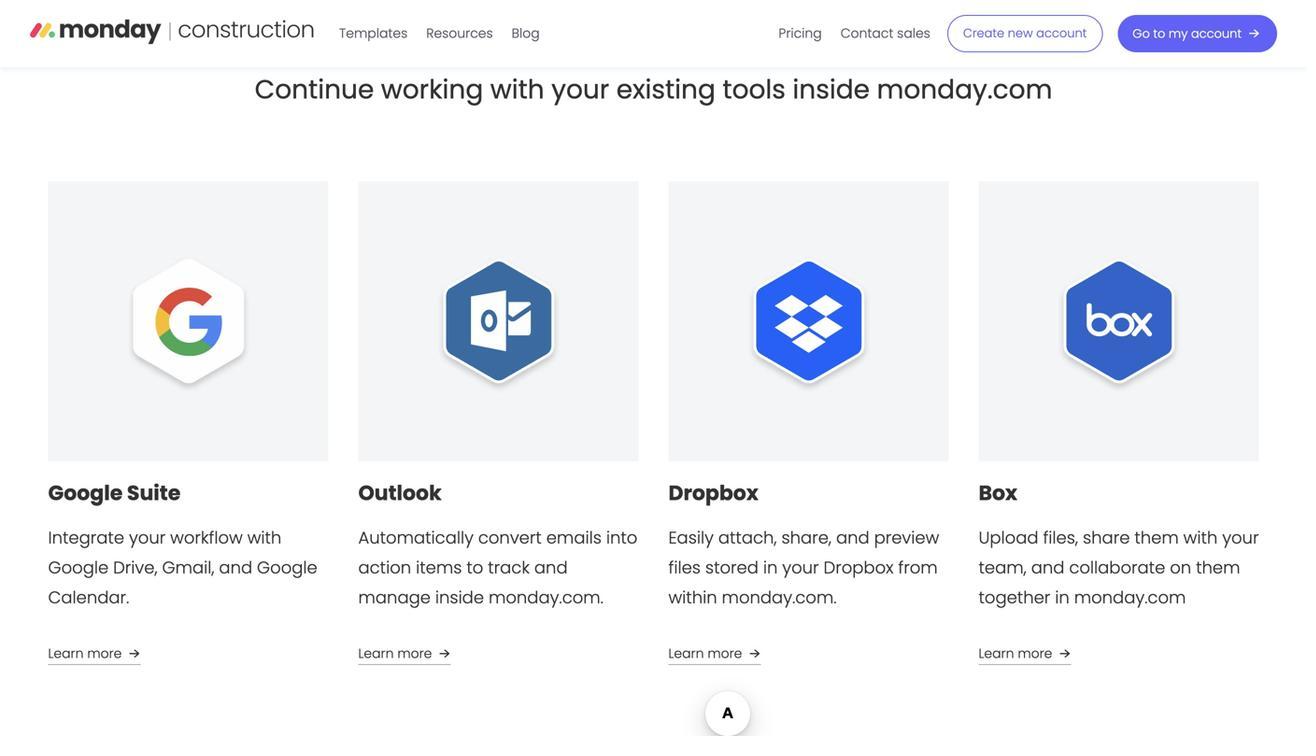Task type: describe. For each thing, give the bounding box(es) containing it.
create new account button
[[947, 15, 1103, 52]]

inside inside automatically convert emails into action items to track and manage inside monday.com.
[[435, 586, 484, 610]]

templates link
[[330, 19, 417, 49]]

files,
[[1043, 526, 1079, 550]]

contact sales
[[841, 24, 931, 42]]

outlook
[[358, 479, 442, 508]]

1 horizontal spatial with
[[490, 71, 545, 108]]

continue
[[255, 71, 374, 108]]

dropbox image
[[669, 181, 949, 462]]

box image
[[979, 181, 1259, 462]]

existing
[[617, 71, 716, 108]]

pricing link
[[770, 19, 831, 49]]

outlook image
[[358, 181, 639, 462]]

1 vertical spatial them
[[1196, 556, 1241, 580]]

more for google suite
[[87, 645, 122, 663]]

contact
[[841, 24, 894, 42]]

learn for google suite
[[48, 645, 84, 663]]

workflow
[[170, 526, 243, 550]]

to inside automatically convert emails into action items to track and manage inside monday.com.
[[467, 556, 483, 580]]

on
[[1170, 556, 1192, 580]]

pricing
[[779, 24, 822, 42]]

to inside button
[[1154, 25, 1166, 42]]

0 vertical spatial inside
[[793, 71, 870, 108]]

blog
[[512, 24, 540, 42]]

automatically convert emails into action items to track and manage inside monday.com.
[[358, 526, 638, 610]]

new
[[1008, 25, 1033, 42]]

in inside easily attach, share, and preview files stored in your dropbox from within monday.com.
[[763, 556, 778, 580]]

calendar.
[[48, 586, 129, 610]]

main element
[[330, 0, 1278, 67]]

team,
[[979, 556, 1027, 580]]

contact sales button
[[831, 19, 940, 49]]

and inside automatically convert emails into action items to track and manage inside monday.com.
[[534, 556, 568, 580]]

my
[[1169, 25, 1188, 42]]

go to my account
[[1133, 25, 1242, 42]]

more for dropbox
[[708, 645, 742, 663]]

https://dapulse res.cloudinary.com/image/upload/v1603296463/generator_featured%20images/mini%20sites/construction/construction_minisite_logo_homepagecolor.png image
[[30, 12, 315, 51]]

gmail,
[[162, 556, 214, 580]]

your inside integrate your workflow with google drive, gmail, and google calendar.
[[129, 526, 166, 550]]

more for outlook
[[397, 645, 432, 663]]

integrate
[[48, 526, 124, 550]]

automatically
[[358, 526, 474, 550]]

more for box
[[1018, 645, 1053, 663]]

resources link
[[417, 19, 502, 49]]

learn more for google suite
[[48, 645, 122, 663]]

files
[[669, 556, 701, 580]]

resources
[[426, 24, 493, 42]]

and inside easily attach, share, and preview files stored in your dropbox from within monday.com.
[[836, 526, 870, 550]]

in inside upload files, share them with your team, and collaborate on them together in monday.com
[[1055, 586, 1070, 610]]

0 horizontal spatial account
[[1037, 25, 1087, 42]]

with inside upload files, share them with your team, and collaborate on them together in monday.com
[[1184, 526, 1218, 550]]

drive,
[[113, 556, 158, 580]]

your inside easily attach, share, and preview files stored in your dropbox from within monday.com.
[[782, 556, 819, 580]]

suite
[[127, 479, 181, 508]]

learn for dropbox
[[669, 645, 704, 663]]

go
[[1133, 25, 1150, 42]]

templates
[[339, 24, 408, 42]]

1 horizontal spatial account
[[1191, 25, 1242, 42]]



Task type: vqa. For each thing, say whether or not it's contained in the screenshot.
topmost will
no



Task type: locate. For each thing, give the bounding box(es) containing it.
1 horizontal spatial in
[[1055, 586, 1070, 610]]

1 more from the left
[[87, 645, 122, 663]]

1 vertical spatial inside
[[435, 586, 484, 610]]

blog link
[[502, 19, 549, 49]]

and right share,
[[836, 526, 870, 550]]

4 more from the left
[[1018, 645, 1053, 663]]

google suite
[[48, 479, 181, 508]]

3 learn from the left
[[669, 645, 704, 663]]

learn more link for outlook
[[358, 643, 455, 666]]

within
[[669, 586, 717, 610]]

4 learn more link from the left
[[979, 643, 1075, 666]]

learn more for box
[[979, 645, 1053, 663]]

2 learn more link from the left
[[358, 643, 455, 666]]

into
[[606, 526, 638, 550]]

and inside integrate your workflow with google drive, gmail, and google calendar.
[[219, 556, 252, 580]]

dropbox
[[669, 479, 759, 508], [824, 556, 894, 580]]

google
[[48, 479, 123, 508], [48, 556, 109, 580], [257, 556, 317, 580]]

to
[[1154, 25, 1166, 42], [467, 556, 483, 580]]

them up "on"
[[1135, 526, 1179, 550]]

1 vertical spatial dropbox
[[824, 556, 894, 580]]

preview
[[874, 526, 939, 550]]

with up "on"
[[1184, 526, 1218, 550]]

more down manage
[[397, 645, 432, 663]]

more down together
[[1018, 645, 1053, 663]]

your
[[552, 71, 610, 108], [129, 526, 166, 550], [1223, 526, 1259, 550], [782, 556, 819, 580]]

0 vertical spatial monday.com
[[877, 71, 1053, 108]]

items
[[416, 556, 462, 580]]

learn more down "calendar."
[[48, 645, 122, 663]]

dropbox up easily
[[669, 479, 759, 508]]

learn down within
[[669, 645, 704, 663]]

go to my account button
[[1118, 15, 1278, 52]]

1 learn from the left
[[48, 645, 84, 663]]

monday.com. inside automatically convert emails into action items to track and manage inside monday.com.
[[489, 586, 604, 610]]

monday.com down collaborate
[[1074, 586, 1186, 610]]

learn more down together
[[979, 645, 1053, 663]]

box
[[979, 479, 1018, 508]]

stored
[[705, 556, 759, 580]]

1 horizontal spatial dropbox
[[824, 556, 894, 580]]

monday.com. down track
[[489, 586, 604, 610]]

collaborate
[[1069, 556, 1166, 580]]

and
[[836, 526, 870, 550], [219, 556, 252, 580], [534, 556, 568, 580], [1031, 556, 1065, 580]]

inside down main element
[[793, 71, 870, 108]]

learn more link down together
[[979, 643, 1075, 666]]

0 vertical spatial dropbox
[[669, 479, 759, 508]]

continue working with your existing tools inside monday.com
[[255, 71, 1053, 108]]

and down 'emails'
[[534, 556, 568, 580]]

working
[[381, 71, 483, 108]]

monday.com. down stored
[[722, 586, 837, 610]]

learn down "calendar."
[[48, 645, 84, 663]]

4 learn from the left
[[979, 645, 1014, 663]]

with inside integrate your workflow with google drive, gmail, and google calendar.
[[247, 526, 282, 550]]

list
[[770, 0, 940, 67]]

learn more
[[48, 645, 122, 663], [358, 645, 432, 663], [669, 645, 742, 663], [979, 645, 1053, 663]]

share,
[[782, 526, 832, 550]]

0 horizontal spatial inside
[[435, 586, 484, 610]]

google image
[[48, 181, 328, 462]]

more down within
[[708, 645, 742, 663]]

in right together
[[1055, 586, 1070, 610]]

and down workflow
[[219, 556, 252, 580]]

monday.com inside upload files, share them with your team, and collaborate on them together in monday.com
[[1074, 586, 1186, 610]]

1 vertical spatial in
[[1055, 586, 1070, 610]]

from
[[898, 556, 938, 580]]

0 horizontal spatial monday.com.
[[489, 586, 604, 610]]

upload files, share them with your team, and collaborate on them together in monday.com
[[979, 526, 1259, 610]]

learn more for outlook
[[358, 645, 432, 663]]

monday.com.
[[489, 586, 604, 610], [722, 586, 837, 610]]

convert
[[478, 526, 542, 550]]

learn
[[48, 645, 84, 663], [358, 645, 394, 663], [669, 645, 704, 663], [979, 645, 1014, 663]]

account right my at top
[[1191, 25, 1242, 42]]

learn down together
[[979, 645, 1014, 663]]

them right "on"
[[1196, 556, 1241, 580]]

learn more for dropbox
[[669, 645, 742, 663]]

1 monday.com. from the left
[[489, 586, 604, 610]]

learn more link down manage
[[358, 643, 455, 666]]

monday.com. inside easily attach, share, and preview files stored in your dropbox from within monday.com.
[[722, 586, 837, 610]]

1 learn more link from the left
[[48, 643, 144, 666]]

0 vertical spatial in
[[763, 556, 778, 580]]

share
[[1083, 526, 1130, 550]]

learn for box
[[979, 645, 1014, 663]]

easily
[[669, 526, 714, 550]]

learn down manage
[[358, 645, 394, 663]]

monday.com down create
[[877, 71, 1053, 108]]

inside
[[793, 71, 870, 108], [435, 586, 484, 610]]

with down blog link
[[490, 71, 545, 108]]

2 learn more from the left
[[358, 645, 432, 663]]

learn more link down within
[[669, 643, 765, 666]]

emails
[[546, 526, 602, 550]]

1 horizontal spatial them
[[1196, 556, 1241, 580]]

more down "calendar."
[[87, 645, 122, 663]]

1 learn more from the left
[[48, 645, 122, 663]]

0 vertical spatial to
[[1154, 25, 1166, 42]]

2 more from the left
[[397, 645, 432, 663]]

with
[[490, 71, 545, 108], [247, 526, 282, 550], [1184, 526, 1218, 550]]

dropbox inside easily attach, share, and preview files stored in your dropbox from within monday.com.
[[824, 556, 894, 580]]

3 learn more from the left
[[669, 645, 742, 663]]

learn more down manage
[[358, 645, 432, 663]]

learn more link for google suite
[[48, 643, 144, 666]]

0 horizontal spatial with
[[247, 526, 282, 550]]

1 vertical spatial monday.com
[[1074, 586, 1186, 610]]

in
[[763, 556, 778, 580], [1055, 586, 1070, 610]]

1 horizontal spatial to
[[1154, 25, 1166, 42]]

manage
[[358, 586, 431, 610]]

list containing pricing
[[770, 0, 940, 67]]

0 horizontal spatial monday.com
[[877, 71, 1053, 108]]

learn more link for box
[[979, 643, 1075, 666]]

account right new
[[1037, 25, 1087, 42]]

learn more link
[[48, 643, 144, 666], [358, 643, 455, 666], [669, 643, 765, 666], [979, 643, 1075, 666]]

monday.com
[[877, 71, 1053, 108], [1074, 586, 1186, 610]]

account
[[1037, 25, 1087, 42], [1191, 25, 1242, 42]]

2 horizontal spatial with
[[1184, 526, 1218, 550]]

2 learn from the left
[[358, 645, 394, 663]]

dropbox down preview
[[824, 556, 894, 580]]

with right workflow
[[247, 526, 282, 550]]

your inside upload files, share them with your team, and collaborate on them together in monday.com
[[1223, 526, 1259, 550]]

1 vertical spatial to
[[467, 556, 483, 580]]

1 horizontal spatial monday.com
[[1074, 586, 1186, 610]]

2 monday.com. from the left
[[722, 586, 837, 610]]

learn for outlook
[[358, 645, 394, 663]]

tools
[[723, 71, 786, 108]]

learn more link for dropbox
[[669, 643, 765, 666]]

inside down the items at bottom
[[435, 586, 484, 610]]

easily attach, share, and preview files stored in your dropbox from within monday.com.
[[669, 526, 939, 610]]

and down files,
[[1031, 556, 1065, 580]]

3 learn more link from the left
[[669, 643, 765, 666]]

1 horizontal spatial monday.com.
[[722, 586, 837, 610]]

upload
[[979, 526, 1039, 550]]

create
[[963, 25, 1005, 42]]

to right go
[[1154, 25, 1166, 42]]

more
[[87, 645, 122, 663], [397, 645, 432, 663], [708, 645, 742, 663], [1018, 645, 1053, 663]]

3 more from the left
[[708, 645, 742, 663]]

1 horizontal spatial inside
[[793, 71, 870, 108]]

0 vertical spatial them
[[1135, 526, 1179, 550]]

attach,
[[719, 526, 777, 550]]

0 horizontal spatial them
[[1135, 526, 1179, 550]]

learn more down within
[[669, 645, 742, 663]]

0 horizontal spatial in
[[763, 556, 778, 580]]

in down attach, at the bottom of page
[[763, 556, 778, 580]]

integrate your workflow with google drive, gmail, and google calendar.
[[48, 526, 317, 610]]

create new account
[[963, 25, 1087, 42]]

learn more link down "calendar."
[[48, 643, 144, 666]]

4 learn more from the left
[[979, 645, 1053, 663]]

sales
[[897, 24, 931, 42]]

and inside upload files, share them with your team, and collaborate on them together in monday.com
[[1031, 556, 1065, 580]]

them
[[1135, 526, 1179, 550], [1196, 556, 1241, 580]]

0 horizontal spatial to
[[467, 556, 483, 580]]

action
[[358, 556, 411, 580]]

together
[[979, 586, 1051, 610]]

to left track
[[467, 556, 483, 580]]

track
[[488, 556, 530, 580]]

0 horizontal spatial dropbox
[[669, 479, 759, 508]]



